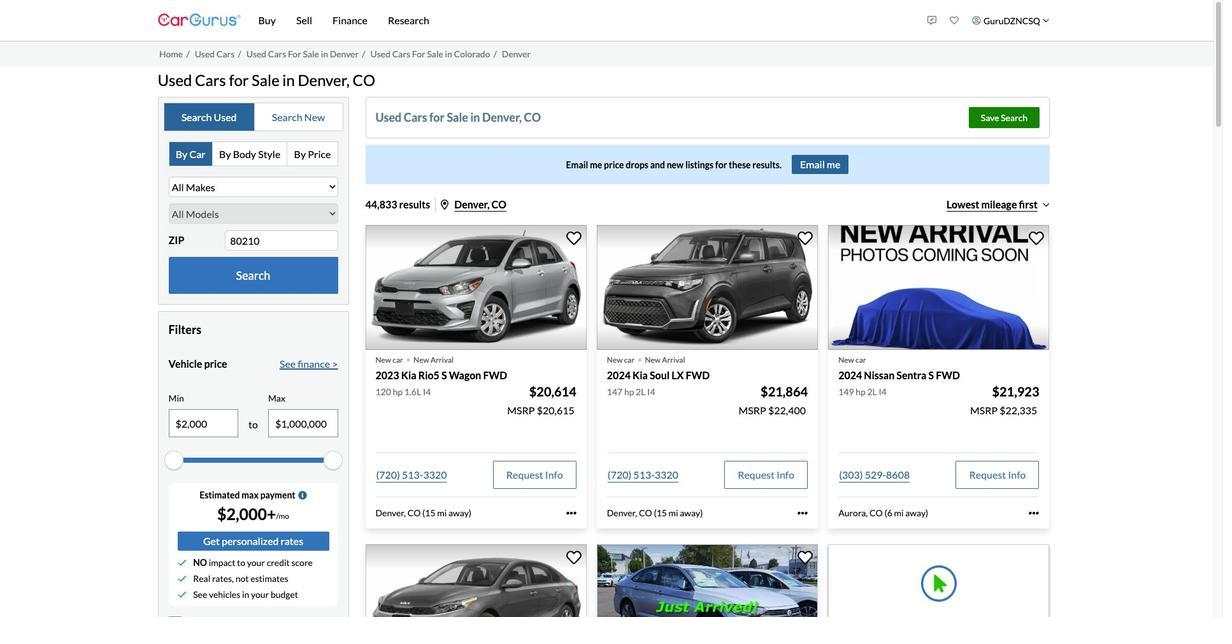 Task type: vqa. For each thing, say whether or not it's contained in the screenshot.
The $22,400
yes



Task type: locate. For each thing, give the bounding box(es) containing it.
by price
[[294, 148, 331, 160]]

(720)
[[376, 468, 400, 481], [608, 468, 632, 481]]

request info for $21,923
[[970, 468, 1027, 481]]

request info button for $20,614
[[493, 461, 577, 489]]

0 horizontal spatial kia
[[401, 369, 417, 381]]

0 horizontal spatial to
[[237, 557, 245, 568]]

1 horizontal spatial (720)
[[608, 468, 632, 481]]

fwd inside new car · new arrival 2024 kia soul lx fwd
[[686, 369, 710, 381]]

i4 right 1.6l
[[423, 386, 431, 397]]

mi for $21,923
[[895, 507, 904, 518]]

0 horizontal spatial 2024
[[607, 369, 631, 381]]

1 vertical spatial see
[[193, 589, 207, 600]]

1 2024 from the left
[[607, 369, 631, 381]]

1 request info from the left
[[507, 468, 563, 481]]

0 horizontal spatial fwd
[[484, 369, 508, 381]]

car for $20,614
[[393, 355, 403, 364]]

2 (720) 513-3320 from the left
[[608, 468, 679, 481]]

by left 'car'
[[176, 148, 188, 160]]

2 vertical spatial for
[[716, 159, 728, 170]]

blue 2023 kia rio5 s wagon fwd wagon front-wheel drive continuously variable transmission image
[[366, 225, 587, 350]]

denver down the finance popup button
[[330, 48, 359, 59]]

home / used cars / used cars for sale in denver / used cars for sale in colorado / denver
[[159, 48, 531, 59]]

2 horizontal spatial by
[[294, 148, 306, 160]]

check image
[[178, 574, 186, 583], [178, 590, 186, 599]]

search down zip telephone field
[[236, 268, 271, 283]]

1 i4 from the left
[[423, 386, 431, 397]]

3 request info from the left
[[970, 468, 1027, 481]]

0 horizontal spatial (720)
[[376, 468, 400, 481]]

2 horizontal spatial msrp
[[971, 404, 998, 416]]

arrival up the rio5 in the left of the page
[[431, 355, 454, 364]]

s right the rio5 in the left of the page
[[442, 369, 447, 381]]

me for email me
[[827, 158, 841, 170]]

mi
[[437, 507, 447, 518], [669, 507, 679, 518], [895, 507, 904, 518]]

msrp left the $22,400
[[739, 404, 767, 416]]

see vehicles in your budget
[[193, 589, 298, 600]]

1 horizontal spatial 513-
[[634, 468, 655, 481]]

2 · from the left
[[638, 347, 643, 370]]

email left drops
[[566, 159, 589, 170]]

1 horizontal spatial 2l
[[868, 386, 878, 397]]

request for $21,923
[[970, 468, 1007, 481]]

by left price at the left of the page
[[294, 148, 306, 160]]

price right "vehicle"
[[204, 358, 227, 370]]

i4 for $21,923
[[879, 386, 887, 397]]

request info button for $21,923
[[957, 461, 1040, 489]]

car up nissan
[[856, 355, 867, 364]]

3 msrp from the left
[[971, 404, 998, 416]]

car for $21,923
[[856, 355, 867, 364]]

2 horizontal spatial info
[[1009, 468, 1027, 481]]

2 horizontal spatial hp
[[856, 386, 866, 397]]

away) for $20,614
[[449, 507, 472, 518]]

search inside button
[[1002, 112, 1028, 123]]

0 horizontal spatial request info
[[507, 468, 563, 481]]

new up the rio5 in the left of the page
[[414, 355, 429, 364]]

filters
[[169, 323, 202, 337]]

1 check image from the top
[[178, 574, 186, 583]]

1 vertical spatial used cars for sale in denver, co
[[376, 110, 541, 125]]

0 horizontal spatial see
[[193, 589, 207, 600]]

/ right used cars 'link'
[[238, 48, 241, 59]]

email for email me price drops and new listings for these results.
[[566, 159, 589, 170]]

msrp inside $20,614 msrp $20,615
[[508, 404, 535, 416]]

ellipsis h image for ·
[[798, 508, 808, 518]]

1 horizontal spatial request info button
[[725, 461, 808, 489]]

used
[[195, 48, 215, 59], [246, 48, 267, 59], [371, 48, 391, 59], [158, 70, 192, 89], [376, 110, 402, 125], [214, 111, 237, 123]]

1 horizontal spatial mi
[[669, 507, 679, 518]]

0 vertical spatial your
[[247, 557, 265, 568]]

sale
[[303, 48, 319, 59], [427, 48, 444, 59], [252, 70, 280, 89], [447, 110, 469, 125]]

1 hp from the left
[[393, 386, 403, 397]]

1 horizontal spatial request
[[738, 468, 775, 481]]

see finance >
[[280, 358, 338, 370]]

1 horizontal spatial (15
[[654, 507, 667, 518]]

/
[[186, 48, 190, 59], [238, 48, 241, 59], [362, 48, 366, 59], [494, 48, 497, 59]]

/ down the finance popup button
[[362, 48, 366, 59]]

2l right 147 at the bottom
[[636, 386, 646, 397]]

car up the 2023
[[393, 355, 403, 364]]

0 horizontal spatial request
[[507, 468, 544, 481]]

your down estimates at left
[[251, 589, 269, 600]]

1 mi from the left
[[437, 507, 447, 518]]

1 s from the left
[[442, 369, 447, 381]]

msrp
[[508, 404, 535, 416], [739, 404, 767, 416], [971, 404, 998, 416]]

3320
[[424, 468, 447, 481], [655, 468, 679, 481]]

check image
[[178, 558, 186, 567]]

arrival inside new car · new arrival 2024 kia soul lx fwd
[[663, 355, 686, 364]]

fresh powder 2024 nissan sentra s fwd sedan front-wheel drive continuously variable transmission image
[[829, 225, 1050, 350]]

new inside search new tab
[[304, 111, 325, 123]]

tab list containing by car
[[169, 142, 338, 167]]

2 kia from the left
[[633, 369, 648, 381]]

price
[[308, 148, 331, 160]]

me for email me price drops and new listings for these results.
[[590, 159, 603, 170]]

3 mi from the left
[[895, 507, 904, 518]]

2 check image from the top
[[178, 590, 186, 599]]

kia up 1.6l
[[401, 369, 417, 381]]

finance
[[298, 358, 330, 370]]

2l for 2024
[[868, 386, 878, 397]]

car inside new car · new arrival 2023 kia rio5 s wagon fwd
[[393, 355, 403, 364]]

1 denver, co (15 mi away) from the left
[[376, 507, 472, 518]]

add a car review image
[[928, 16, 937, 25]]

denver, co button
[[441, 198, 507, 211]]

search for search
[[236, 268, 271, 283]]

1 (720) 513-3320 from the left
[[376, 468, 447, 481]]

0 horizontal spatial 2l
[[636, 386, 646, 397]]

1 by from the left
[[176, 148, 188, 160]]

tab list
[[164, 103, 343, 132], [169, 142, 338, 167]]

1 (720) from the left
[[376, 468, 400, 481]]

0 vertical spatial used cars for sale in denver, co
[[158, 70, 376, 89]]

1 horizontal spatial ·
[[638, 347, 643, 370]]

co
[[353, 70, 376, 89], [524, 110, 541, 125], [492, 198, 507, 211], [408, 507, 421, 518], [639, 507, 653, 518], [870, 507, 883, 518]]

2 mi from the left
[[669, 507, 679, 518]]

0 horizontal spatial ellipsis h image
[[798, 508, 808, 518]]

away)
[[449, 507, 472, 518], [680, 507, 703, 518], [906, 507, 929, 518]]

1 horizontal spatial ellipsis h image
[[1030, 508, 1040, 518]]

2 denver from the left
[[502, 48, 531, 59]]

credit
[[267, 557, 290, 568]]

1 horizontal spatial price
[[604, 159, 624, 170]]

0 horizontal spatial (720) 513-3320
[[376, 468, 447, 481]]

1 vertical spatial to
[[237, 557, 245, 568]]

Max text field
[[269, 410, 338, 437]]

0 horizontal spatial s
[[442, 369, 447, 381]]

new up 149
[[839, 355, 855, 364]]

2 horizontal spatial car
[[856, 355, 867, 364]]

real rates, not estimates
[[193, 573, 289, 584]]

search inside 'button'
[[236, 268, 271, 283]]

2 request info button from the left
[[725, 461, 808, 489]]

0 horizontal spatial car
[[393, 355, 403, 364]]

1 horizontal spatial for
[[412, 48, 426, 59]]

gurudzncsq menu item
[[966, 3, 1057, 38]]

s right sentra
[[929, 369, 935, 381]]

gurudzncsq button
[[966, 3, 1057, 38]]

3 fwd from the left
[[937, 369, 961, 381]]

2024 up 149
[[839, 369, 863, 381]]

kia up 147 hp 2l i4
[[633, 369, 648, 381]]

by for by car
[[176, 148, 188, 160]]

search right save
[[1002, 112, 1028, 123]]

msrp left $22,335
[[971, 404, 998, 416]]

2023
[[376, 369, 399, 381]]

1.6l
[[405, 386, 422, 397]]

buy button
[[248, 0, 286, 41]]

see left finance
[[280, 358, 296, 370]]

0 vertical spatial tab list
[[164, 103, 343, 132]]

1 ellipsis h image from the left
[[798, 508, 808, 518]]

0 horizontal spatial mi
[[437, 507, 447, 518]]

0 horizontal spatial email
[[566, 159, 589, 170]]

check image for real rates, not estimates
[[178, 574, 186, 583]]

for down research popup button
[[412, 48, 426, 59]]

1 vertical spatial for
[[430, 110, 445, 125]]

denver,
[[298, 70, 350, 89], [483, 110, 522, 125], [455, 198, 490, 211], [376, 507, 406, 518], [607, 507, 638, 518]]

new car 2024 nissan sentra s fwd
[[839, 355, 961, 381]]

menu bar
[[241, 0, 922, 41]]

msrp inside the $21,864 msrp $22,400
[[739, 404, 767, 416]]

search new tab
[[255, 103, 343, 131]]

search up 'car'
[[181, 111, 212, 123]]

1 horizontal spatial arrival
[[663, 355, 686, 364]]

0 horizontal spatial info
[[546, 468, 563, 481]]

2 horizontal spatial fwd
[[937, 369, 961, 381]]

149 hp 2l i4
[[839, 386, 887, 397]]

1 arrival from the left
[[431, 355, 454, 364]]

deep black pearl 2023 volkswagen jetta 1.5t s fwd sedan front-wheel drive automatic image
[[597, 545, 819, 617]]

1 request from the left
[[507, 468, 544, 481]]

2 request from the left
[[738, 468, 775, 481]]

1 horizontal spatial s
[[929, 369, 935, 381]]

i4 down soul
[[648, 386, 656, 397]]

fwd right wagon at bottom
[[484, 369, 508, 381]]

search for search used
[[181, 111, 212, 123]]

1 for from the left
[[288, 48, 301, 59]]

finance button
[[323, 0, 378, 41]]

for
[[229, 70, 249, 89], [430, 110, 445, 125], [716, 159, 728, 170]]

tab list containing search used
[[164, 103, 343, 132]]

email for email me
[[801, 158, 825, 170]]

$21,864
[[761, 384, 808, 399]]

2 arrival from the left
[[663, 355, 686, 364]]

request info for $20,614
[[507, 468, 563, 481]]

hp right 147 at the bottom
[[625, 386, 635, 397]]

2 3320 from the left
[[655, 468, 679, 481]]

get personalized rates
[[203, 535, 304, 547]]

$22,335
[[1000, 404, 1038, 416]]

0 horizontal spatial request info button
[[493, 461, 577, 489]]

0 horizontal spatial (720) 513-3320 button
[[376, 461, 448, 489]]

1 vertical spatial check image
[[178, 590, 186, 599]]

1 horizontal spatial fwd
[[686, 369, 710, 381]]

3 hp from the left
[[856, 386, 866, 397]]

used cars for sale in denver link
[[246, 48, 359, 59]]

me
[[827, 158, 841, 170], [590, 159, 603, 170]]

deep sea blue 2024 kia forte lxs fwd sedan front-wheel drive continuously variable transmission image
[[366, 545, 587, 617]]

1 2l from the left
[[636, 386, 646, 397]]

by left body
[[219, 148, 231, 160]]

for down sell 'popup button'
[[288, 48, 301, 59]]

0 vertical spatial see
[[280, 358, 296, 370]]

2 horizontal spatial request info button
[[957, 461, 1040, 489]]

2 horizontal spatial mi
[[895, 507, 904, 518]]

2l down nissan
[[868, 386, 878, 397]]

email me price drops and new listings for these results.
[[566, 159, 782, 170]]

1 horizontal spatial see
[[280, 358, 296, 370]]

1 horizontal spatial denver
[[502, 48, 531, 59]]

hp right 149
[[856, 386, 866, 397]]

0 horizontal spatial arrival
[[431, 355, 454, 364]]

2 s from the left
[[929, 369, 935, 381]]

147
[[607, 386, 623, 397]]

see for see vehicles in your budget
[[193, 589, 207, 600]]

· left the rio5 in the left of the page
[[406, 347, 411, 370]]

0 horizontal spatial away)
[[449, 507, 472, 518]]

2 (720) from the left
[[608, 468, 632, 481]]

search
[[181, 111, 212, 123], [272, 111, 303, 123], [1002, 112, 1028, 123], [236, 268, 271, 283]]

s inside new car · new arrival 2023 kia rio5 s wagon fwd
[[442, 369, 447, 381]]

nissan
[[865, 369, 895, 381]]

1 horizontal spatial 2024
[[839, 369, 863, 381]]

price left drops
[[604, 159, 624, 170]]

2 away) from the left
[[680, 507, 703, 518]]

1 513- from the left
[[402, 468, 424, 481]]

2 denver, co (15 mi away) from the left
[[607, 507, 703, 518]]

used inside tab
[[214, 111, 237, 123]]

1 horizontal spatial (720) 513-3320
[[608, 468, 679, 481]]

1 info from the left
[[546, 468, 563, 481]]

3 / from the left
[[362, 48, 366, 59]]

fwd right sentra
[[937, 369, 961, 381]]

msrp inside $21,923 msrp $22,335
[[971, 404, 998, 416]]

2 2l from the left
[[868, 386, 878, 397]]

new
[[304, 111, 325, 123], [376, 355, 391, 364], [414, 355, 429, 364], [607, 355, 623, 364], [645, 355, 661, 364], [839, 355, 855, 364]]

get personalized rates button
[[178, 532, 329, 551]]

body
[[233, 148, 256, 160]]

513-
[[402, 468, 424, 481], [634, 468, 655, 481]]

i4 down nissan
[[879, 386, 887, 397]]

car inside new car · new arrival 2024 kia soul lx fwd
[[625, 355, 635, 364]]

3 request info button from the left
[[957, 461, 1040, 489]]

wagon
[[449, 369, 482, 381]]

0 horizontal spatial 513-
[[402, 468, 424, 481]]

0 vertical spatial for
[[229, 70, 249, 89]]

3 request from the left
[[970, 468, 1007, 481]]

0 vertical spatial price
[[604, 159, 624, 170]]

2 by from the left
[[219, 148, 231, 160]]

to up real rates, not estimates
[[237, 557, 245, 568]]

in
[[321, 48, 328, 59], [445, 48, 453, 59], [283, 70, 295, 89], [471, 110, 480, 125], [242, 589, 249, 600]]

email inside button
[[801, 158, 825, 170]]

hp right the "120"
[[393, 386, 403, 397]]

2 horizontal spatial i4
[[879, 386, 887, 397]]

(720) 513-3320 button
[[376, 461, 448, 489], [607, 461, 679, 489]]

2024 inside new car · new arrival 2024 kia soul lx fwd
[[607, 369, 631, 381]]

(720) for $20,614
[[376, 468, 400, 481]]

1 msrp from the left
[[508, 404, 535, 416]]

2 horizontal spatial away)
[[906, 507, 929, 518]]

car up 147 hp 2l i4
[[625, 355, 635, 364]]

2 msrp from the left
[[739, 404, 767, 416]]

max
[[268, 393, 286, 404]]

1 horizontal spatial away)
[[680, 507, 703, 518]]

0 horizontal spatial by
[[176, 148, 188, 160]]

rates,
[[212, 573, 234, 584]]

new up by price
[[304, 111, 325, 123]]

0 vertical spatial to
[[249, 418, 258, 430]]

2 fwd from the left
[[686, 369, 710, 381]]

1 · from the left
[[406, 347, 411, 370]]

3 i4 from the left
[[879, 386, 887, 397]]

2 hp from the left
[[625, 386, 635, 397]]

1 fwd from the left
[[484, 369, 508, 381]]

1 horizontal spatial request info
[[738, 468, 795, 481]]

fwd right 'lx'
[[686, 369, 710, 381]]

0 horizontal spatial (15
[[423, 507, 436, 518]]

email
[[801, 158, 825, 170], [566, 159, 589, 170]]

2 513- from the left
[[634, 468, 655, 481]]

0 horizontal spatial ·
[[406, 347, 411, 370]]

used cars for sale in denver, co
[[158, 70, 376, 89], [376, 110, 541, 125]]

1 horizontal spatial denver, co (15 mi away)
[[607, 507, 703, 518]]

1 horizontal spatial me
[[827, 158, 841, 170]]

(15 for $21,864
[[654, 507, 667, 518]]

$21,864 msrp $22,400
[[739, 384, 808, 416]]

arrival up 'lx'
[[663, 355, 686, 364]]

arrival
[[431, 355, 454, 364], [663, 355, 686, 364]]

2 horizontal spatial request
[[970, 468, 1007, 481]]

by car tab
[[169, 142, 213, 166]]

1 3320 from the left
[[424, 468, 447, 481]]

your up estimates at left
[[247, 557, 265, 568]]

no
[[193, 557, 207, 568]]

3 by from the left
[[294, 148, 306, 160]]

2 horizontal spatial request info
[[970, 468, 1027, 481]]

0 horizontal spatial for
[[288, 48, 301, 59]]

0 horizontal spatial me
[[590, 159, 603, 170]]

(720) 513-3320 button for $21,864
[[607, 461, 679, 489]]

kia inside new car · new arrival 2024 kia soul lx fwd
[[633, 369, 648, 381]]

request for $20,614
[[507, 468, 544, 481]]

/mo
[[276, 511, 289, 521]]

search new
[[272, 111, 325, 123]]

car
[[393, 355, 403, 364], [625, 355, 635, 364], [856, 355, 867, 364]]

2 i4 from the left
[[648, 386, 656, 397]]

car inside the new car 2024 nissan sentra s fwd
[[856, 355, 867, 364]]

saved cars image
[[951, 16, 960, 25]]

3 car from the left
[[856, 355, 867, 364]]

2 request info from the left
[[738, 468, 795, 481]]

/ right home
[[186, 48, 190, 59]]

map marker alt image
[[441, 200, 449, 210]]

1 horizontal spatial msrp
[[739, 404, 767, 416]]

0 horizontal spatial 3320
[[424, 468, 447, 481]]

1 horizontal spatial by
[[219, 148, 231, 160]]

cars
[[217, 48, 235, 59], [268, 48, 286, 59], [393, 48, 411, 59], [195, 70, 226, 89], [404, 110, 427, 125]]

1 horizontal spatial info
[[777, 468, 795, 481]]

new
[[667, 159, 684, 170]]

1 (720) 513-3320 button from the left
[[376, 461, 448, 489]]

arrival inside new car · new arrival 2023 kia rio5 s wagon fwd
[[431, 355, 454, 364]]

2 for from the left
[[412, 48, 426, 59]]

· left soul
[[638, 347, 643, 370]]

info circle image
[[298, 491, 307, 500]]

· inside new car · new arrival 2024 kia soul lx fwd
[[638, 347, 643, 370]]

2024 up 147 at the bottom
[[607, 369, 631, 381]]

3 away) from the left
[[906, 507, 929, 518]]

by inside 'tab'
[[294, 148, 306, 160]]

see for see finance >
[[280, 358, 296, 370]]

1 car from the left
[[393, 355, 403, 364]]

1 request info button from the left
[[493, 461, 577, 489]]

by body style
[[219, 148, 281, 160]]

2 car from the left
[[625, 355, 635, 364]]

0 horizontal spatial i4
[[423, 386, 431, 397]]

0 horizontal spatial msrp
[[508, 404, 535, 416]]

1 away) from the left
[[449, 507, 472, 518]]

0 horizontal spatial hp
[[393, 386, 403, 397]]

2 (720) 513-3320 button from the left
[[607, 461, 679, 489]]

rio5
[[419, 369, 440, 381]]

2 horizontal spatial for
[[716, 159, 728, 170]]

msrp left $20,615 at the bottom of page
[[508, 404, 535, 416]]

1 (15 from the left
[[423, 507, 436, 518]]

msrp for $21,923
[[971, 404, 998, 416]]

see down real at left bottom
[[193, 589, 207, 600]]

1 denver from the left
[[330, 48, 359, 59]]

denver, co (15 mi away) for $21,864
[[607, 507, 703, 518]]

me inside email me button
[[827, 158, 841, 170]]

info for $21,923
[[1009, 468, 1027, 481]]

ellipsis h image
[[798, 508, 808, 518], [1030, 508, 1040, 518]]

1 horizontal spatial (720) 513-3320 button
[[607, 461, 679, 489]]

2 (15 from the left
[[654, 507, 667, 518]]

denver right colorado in the left top of the page
[[502, 48, 531, 59]]

1 vertical spatial tab list
[[169, 142, 338, 167]]

1 horizontal spatial i4
[[648, 386, 656, 397]]

149
[[839, 386, 855, 397]]

see finance > link
[[280, 357, 338, 372]]

1 vertical spatial your
[[251, 589, 269, 600]]

1 horizontal spatial hp
[[625, 386, 635, 397]]

1 kia from the left
[[401, 369, 417, 381]]

2 ellipsis h image from the left
[[1030, 508, 1040, 518]]

info
[[546, 468, 563, 481], [777, 468, 795, 481], [1009, 468, 1027, 481]]

0 vertical spatial check image
[[178, 574, 186, 583]]

by body style tab
[[213, 142, 288, 166]]

0 horizontal spatial denver, co (15 mi away)
[[376, 507, 472, 518]]

hp
[[393, 386, 403, 397], [625, 386, 635, 397], [856, 386, 866, 397]]

1 horizontal spatial kia
[[633, 369, 648, 381]]

email right results.
[[801, 158, 825, 170]]

1 horizontal spatial car
[[625, 355, 635, 364]]

to left max text box on the left
[[249, 418, 258, 430]]

save search
[[982, 112, 1028, 123]]

1 vertical spatial price
[[204, 358, 227, 370]]

/ right colorado in the left top of the page
[[494, 48, 497, 59]]

request info button for $21,864
[[725, 461, 808, 489]]

1 horizontal spatial email
[[801, 158, 825, 170]]

colorado
[[454, 48, 491, 59]]

2 2024 from the left
[[839, 369, 863, 381]]

(720) 513-3320 for $21,864
[[608, 468, 679, 481]]

· inside new car · new arrival 2023 kia rio5 s wagon fwd
[[406, 347, 411, 370]]

2 info from the left
[[777, 468, 795, 481]]

0 horizontal spatial denver
[[330, 48, 359, 59]]

snow white pearl 2024 kia soul lx fwd suv / crossover front-wheel drive continuously variable transmission image
[[597, 225, 819, 350]]

1 horizontal spatial 3320
[[655, 468, 679, 481]]

by for by price
[[294, 148, 306, 160]]

to
[[249, 418, 258, 430], [237, 557, 245, 568]]

s
[[442, 369, 447, 381], [929, 369, 935, 381]]

search up style
[[272, 111, 303, 123]]

3 info from the left
[[1009, 468, 1027, 481]]

kia inside new car · new arrival 2023 kia rio5 s wagon fwd
[[401, 369, 417, 381]]



Task type: describe. For each thing, give the bounding box(es) containing it.
your for credit
[[247, 557, 265, 568]]

· for $20,614
[[406, 347, 411, 370]]

4 / from the left
[[494, 48, 497, 59]]

(303) 529-8608
[[840, 468, 910, 481]]

1 / from the left
[[186, 48, 190, 59]]

used cars for sale in colorado link
[[371, 48, 491, 59]]

email me button
[[792, 155, 849, 174]]

car for $21,864
[[625, 355, 635, 364]]

Min text field
[[169, 410, 238, 437]]

msrp for $20,614
[[508, 404, 535, 416]]

get
[[203, 535, 220, 547]]

· for $21,864
[[638, 347, 643, 370]]

denver, co
[[455, 198, 507, 211]]

vehicles
[[209, 589, 240, 600]]

research
[[388, 14, 430, 26]]

(303) 529-8608 button
[[839, 461, 911, 489]]

zip
[[169, 234, 184, 246]]

rates
[[281, 535, 304, 547]]

request for $21,864
[[738, 468, 775, 481]]

$21,923
[[993, 384, 1040, 399]]

hp for $21,923
[[856, 386, 866, 397]]

$2,000+
[[217, 504, 276, 523]]

listings
[[686, 159, 714, 170]]

cargurus logo homepage link image
[[158, 2, 241, 39]]

147 hp 2l i4
[[607, 386, 656, 397]]

search button
[[169, 257, 338, 294]]

info for $21,864
[[777, 468, 795, 481]]

arrival for $20,614
[[431, 355, 454, 364]]

chevron down image
[[1043, 17, 1050, 24]]

(720) for $21,864
[[608, 468, 632, 481]]

ZIP telephone field
[[225, 230, 338, 251]]

estimates
[[251, 573, 289, 584]]

your for budget
[[251, 589, 269, 600]]

search for search new
[[272, 111, 303, 123]]

search used
[[181, 111, 237, 123]]

budget
[[271, 589, 298, 600]]

info for $20,614
[[546, 468, 563, 481]]

>
[[332, 358, 338, 370]]

(6
[[885, 507, 893, 518]]

$2,000+ /mo
[[217, 504, 289, 523]]

home link
[[159, 48, 183, 59]]

new inside the new car 2024 nissan sentra s fwd
[[839, 355, 855, 364]]

aurora,
[[839, 507, 868, 518]]

44,833
[[366, 198, 397, 211]]

search used tab
[[164, 103, 255, 131]]

score
[[292, 557, 313, 568]]

by price tab
[[288, 142, 338, 166]]

3320 for $20,614
[[424, 468, 447, 481]]

used cars link
[[195, 48, 235, 59]]

$20,614 msrp $20,615
[[508, 384, 577, 416]]

cargurus logo homepage link link
[[158, 2, 241, 39]]

buy
[[259, 14, 276, 26]]

vehicle price
[[169, 358, 227, 370]]

mi for $20,614
[[437, 507, 447, 518]]

8608
[[887, 468, 910, 481]]

0 horizontal spatial price
[[204, 358, 227, 370]]

finance
[[333, 14, 368, 26]]

style
[[258, 148, 281, 160]]

these
[[729, 159, 751, 170]]

mi for $21,864
[[669, 507, 679, 518]]

fwd inside the new car 2024 nissan sentra s fwd
[[937, 369, 961, 381]]

(720) 513-3320 button for $20,614
[[376, 461, 448, 489]]

(303)
[[840, 468, 864, 481]]

msrp for $21,864
[[739, 404, 767, 416]]

email me
[[801, 158, 841, 170]]

car
[[189, 148, 206, 160]]

check image for see vehicles in your budget
[[178, 590, 186, 599]]

hp for $21,864
[[625, 386, 635, 397]]

fwd inside new car · new arrival 2023 kia rio5 s wagon fwd
[[484, 369, 508, 381]]

request info for $21,864
[[738, 468, 795, 481]]

kia for $21,864
[[633, 369, 648, 381]]

s inside the new car 2024 nissan sentra s fwd
[[929, 369, 935, 381]]

0 horizontal spatial for
[[229, 70, 249, 89]]

payment
[[261, 490, 296, 501]]

gurudzncsq
[[984, 15, 1041, 26]]

save search button
[[970, 107, 1040, 128]]

$20,615
[[537, 404, 575, 416]]

$22,400
[[769, 404, 806, 416]]

new up soul
[[645, 355, 661, 364]]

research button
[[378, 0, 440, 41]]

no impact to your credit score
[[193, 557, 313, 568]]

new car · new arrival 2023 kia rio5 s wagon fwd
[[376, 347, 508, 381]]

lx
[[672, 369, 684, 381]]

away) for $21,923
[[906, 507, 929, 518]]

save
[[982, 112, 1000, 123]]

(720) 513-3320 for $20,614
[[376, 468, 447, 481]]

by car
[[176, 148, 206, 160]]

min
[[169, 393, 184, 404]]

home
[[159, 48, 183, 59]]

hp for $20,614
[[393, 386, 403, 397]]

and
[[651, 159, 666, 170]]

sentra
[[897, 369, 927, 381]]

513- for $21,864
[[634, 468, 655, 481]]

user icon image
[[973, 16, 982, 25]]

2l for ·
[[636, 386, 646, 397]]

denver, co (15 mi away) for $20,614
[[376, 507, 472, 518]]

120
[[376, 386, 391, 397]]

aurora, co (6 mi away)
[[839, 507, 929, 518]]

arrival for $21,864
[[663, 355, 686, 364]]

i4 for $21,864
[[648, 386, 656, 397]]

3320 for $21,864
[[655, 468, 679, 481]]

ellipsis h image for 2024
[[1030, 508, 1040, 518]]

vehicle
[[169, 358, 202, 370]]

1 horizontal spatial to
[[249, 418, 258, 430]]

44,833 results
[[366, 198, 431, 211]]

2 / from the left
[[238, 48, 241, 59]]

new up 147 at the bottom
[[607, 355, 623, 364]]

results.
[[753, 159, 782, 170]]

120 hp 1.6l i4
[[376, 386, 431, 397]]

i4 for $20,614
[[423, 386, 431, 397]]

estimated
[[200, 490, 240, 501]]

kia for $20,614
[[401, 369, 417, 381]]

impact
[[209, 557, 235, 568]]

results
[[399, 198, 431, 211]]

real
[[193, 573, 211, 584]]

(15 for $20,614
[[423, 507, 436, 518]]

2024 inside the new car 2024 nissan sentra s fwd
[[839, 369, 863, 381]]

soul
[[650, 369, 670, 381]]

$20,614
[[530, 384, 577, 399]]

sell button
[[286, 0, 323, 41]]

personalized
[[222, 535, 279, 547]]

513- for $20,614
[[402, 468, 424, 481]]

$21,923 msrp $22,335
[[971, 384, 1040, 416]]

menu bar containing buy
[[241, 0, 922, 41]]

new car · new arrival 2024 kia soul lx fwd
[[607, 347, 710, 381]]

by for by body style
[[219, 148, 231, 160]]

estimated max payment
[[200, 490, 296, 501]]

ellipsis h image
[[567, 508, 577, 518]]

1 horizontal spatial for
[[430, 110, 445, 125]]

away) for $21,864
[[680, 507, 703, 518]]

sell
[[296, 14, 312, 26]]

529-
[[866, 468, 887, 481]]

not
[[236, 573, 249, 584]]

gurudzncsq menu
[[922, 3, 1057, 38]]

new up the 2023
[[376, 355, 391, 364]]



